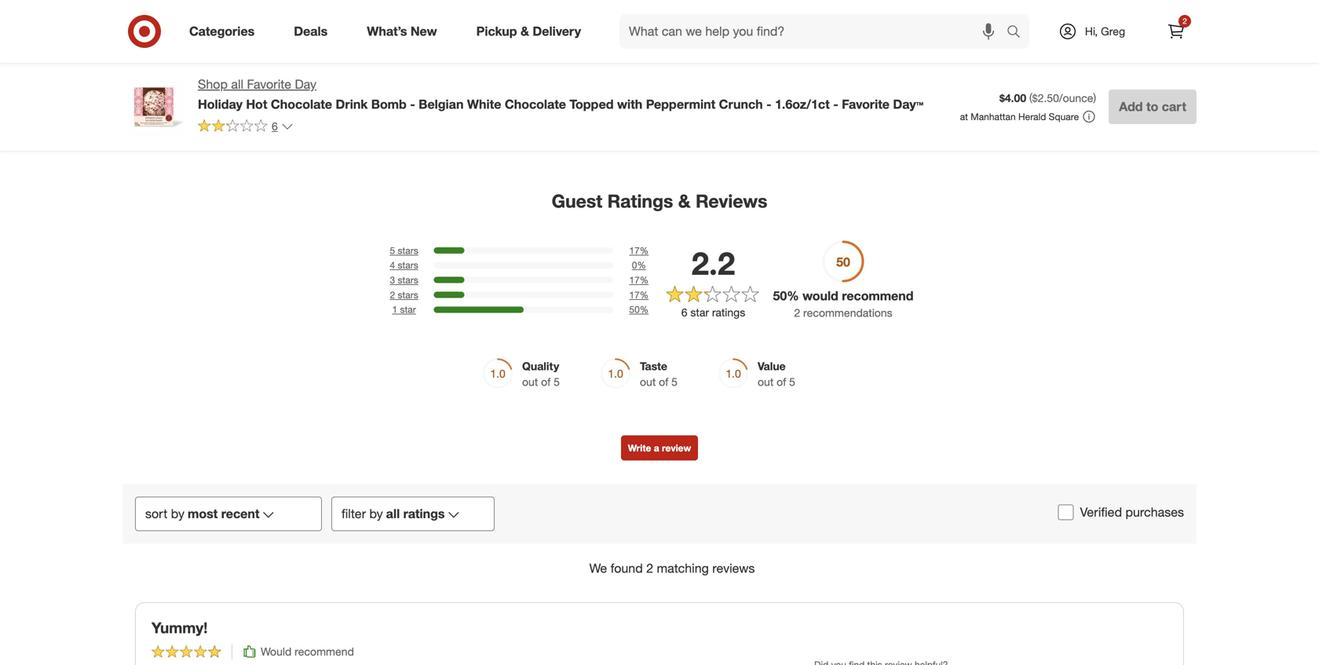 Task type: locate. For each thing, give the bounding box(es) containing it.
out inside quality out of 5
[[522, 375, 538, 389]]

merci inside $7.99 merci finest assortment of european chocolates, candy gift box - 16ct/7oz
[[773, 27, 800, 41]]

% for 3 stars
[[640, 274, 649, 286]]

stars for 3 stars
[[398, 274, 418, 286]]

$8.99
[[132, 13, 159, 27]]

5 inside the "value out of 5"
[[789, 375, 795, 389]]

0 horizontal spatial merci
[[452, 27, 480, 41]]

1 out from the left
[[522, 375, 538, 389]]

$3.29
[[1093, 13, 1120, 27]]

dark inside $7.99 merci holiday assorted european milk & dark chocolates - 8.8oz
[[536, 41, 559, 54]]

shop all favorite day holiday hot chocolate drink bomb - belgian white chocolate topped with peppermint crunch - 1.6oz/1ct - favorite day™
[[198, 77, 924, 112]]

stars for 2 stars
[[398, 289, 418, 301]]

by
[[171, 506, 185, 521], [369, 506, 383, 521]]

50 left would
[[773, 288, 787, 303]]

candy up the 30.1oz
[[380, 27, 412, 41]]

- left 0.49oz on the right of the page
[[1138, 41, 1142, 54]]

2 17 from the top
[[629, 274, 640, 286]]

spearmint
[[1093, 27, 1144, 41]]

of down quality
[[541, 375, 551, 389]]

1 vertical spatial favorite
[[842, 96, 890, 112]]

out down 'value'
[[758, 375, 774, 389]]

finest
[[803, 27, 833, 41]]

out down the taste
[[640, 375, 656, 389]]

2 $7.99 from the left
[[773, 13, 800, 27]]

favorite left day™ on the top right of page
[[842, 96, 890, 112]]

of inside quality out of 5
[[541, 375, 551, 389]]

1 vertical spatial 6
[[681, 305, 688, 319]]

0 vertical spatial favorite
[[247, 77, 291, 92]]

3 out from the left
[[758, 375, 774, 389]]

of for quality out of 5
[[541, 375, 551, 389]]

2 horizontal spatial candy
[[773, 54, 805, 68]]

out inside taste out of 5
[[640, 375, 656, 389]]

2 out from the left
[[640, 375, 656, 389]]

- inside $7.99 merci finest assortment of european chocolates, candy gift box - 16ct/7oz
[[851, 54, 855, 68]]

star
[[400, 304, 416, 315], [691, 305, 709, 319]]

cane
[[292, 41, 318, 54]]

& inside $7.99 merci holiday assorted european milk & dark chocolates - 8.8oz
[[526, 41, 533, 54]]

1 horizontal spatial by
[[369, 506, 383, 521]]

guest
[[552, 190, 602, 212]]

1 horizontal spatial merci
[[773, 27, 800, 41]]

0 horizontal spatial recommend
[[295, 645, 354, 658]]

0 vertical spatial recommend
[[842, 288, 914, 303]]

0 horizontal spatial candy
[[292, 54, 324, 68]]

17 % up 50 %
[[629, 289, 649, 301]]

17 for 2 stars
[[629, 289, 640, 301]]

by right 'sort'
[[171, 506, 185, 521]]

3 stars from the top
[[398, 274, 418, 286]]

6 for 6 star ratings
[[681, 305, 688, 319]]

quality
[[522, 359, 559, 373]]

holiday inside '$5.99 ferrero rocher holiday chocolate gift box - 5.3oz'
[[690, 27, 727, 41]]

- inside $7.99 merci holiday assorted european milk & dark chocolates - 8.8oz
[[511, 54, 516, 68]]

17 % for 3 stars
[[629, 274, 649, 286]]

$5.99 ferrero rocher holiday chocolate gift box - 5.3oz
[[613, 13, 727, 68]]

2
[[1183, 16, 1187, 26], [390, 289, 395, 301], [794, 306, 800, 319], [646, 561, 653, 576]]

matching
[[657, 561, 709, 576]]

4 stars from the top
[[398, 289, 418, 301]]

2 vertical spatial 17
[[629, 289, 640, 301]]

1 horizontal spatial star
[[691, 305, 709, 319]]

1 horizontal spatial out
[[640, 375, 656, 389]]

- left 8.8oz
[[511, 54, 516, 68]]

coated
[[132, 54, 168, 68]]

3
[[390, 274, 395, 286]]

gift down finest
[[808, 54, 825, 68]]

50 down "0"
[[629, 304, 640, 315]]

at manhattan herald square
[[960, 111, 1079, 123]]

5 for value out of 5
[[789, 375, 795, 389]]

european
[[452, 41, 500, 54], [785, 41, 833, 54]]

1 vertical spatial all
[[386, 506, 400, 521]]

1 vertical spatial 17
[[629, 274, 640, 286]]

- inside $8.99 quest nutrition chocolatey peanut coated candies - 4ct
[[215, 54, 219, 68]]

0 horizontal spatial european
[[452, 41, 500, 54]]

what's new
[[367, 24, 437, 39]]

white
[[467, 96, 501, 112]]

ferrero
[[613, 27, 648, 41]]

1 horizontal spatial european
[[785, 41, 833, 54]]

- right 1.6oz/1ct
[[833, 96, 838, 112]]

- right rocher
[[709, 41, 714, 54]]

kisses
[[344, 27, 377, 41]]

of down 'value'
[[777, 375, 786, 389]]

recommend
[[842, 288, 914, 303], [295, 645, 354, 658]]

rocher
[[651, 27, 687, 41]]

1 17 from the top
[[629, 245, 640, 256]]

of for value out of 5
[[777, 375, 786, 389]]

8.8oz
[[519, 54, 545, 68]]

box right rocher
[[687, 41, 706, 54]]

5 inside quality out of 5
[[554, 375, 560, 389]]

of inside taste out of 5
[[659, 375, 668, 389]]

50 for 50 %
[[629, 304, 640, 315]]

1 horizontal spatial 50
[[773, 288, 787, 303]]

5 for taste out of 5
[[672, 375, 678, 389]]

merci up chocolates
[[452, 27, 480, 41]]

merci left finest
[[773, 27, 800, 41]]

dark
[[972, 27, 995, 41], [536, 41, 559, 54]]

star right 1
[[400, 304, 416, 315]]

1 merci from the left
[[452, 27, 480, 41]]

merci inside $7.99 merci holiday assorted european milk & dark chocolates - 8.8oz
[[452, 27, 480, 41]]

$7.99 left finest
[[773, 13, 800, 27]]

$7.99 right new
[[452, 13, 479, 27]]

out
[[522, 375, 538, 389], [640, 375, 656, 389], [758, 375, 774, 389]]

17 % down 0 %
[[629, 274, 649, 286]]

recommend up recommendations
[[842, 288, 914, 303]]

dark down delivery
[[536, 41, 559, 54]]

0 horizontal spatial all
[[231, 77, 243, 92]]

stars up 3 stars
[[398, 259, 418, 271]]

0 horizontal spatial dark
[[536, 41, 559, 54]]

1 vertical spatial sponsored
[[292, 68, 339, 80]]

0 vertical spatial all
[[231, 77, 243, 92]]

5
[[390, 245, 395, 256], [554, 375, 560, 389], [672, 375, 678, 389], [789, 375, 795, 389]]

recent
[[221, 506, 260, 521]]

0 vertical spatial ratings
[[712, 305, 745, 319]]

0 vertical spatial 6
[[272, 119, 278, 133]]

peppermint
[[646, 96, 716, 112]]

2 by from the left
[[369, 506, 383, 521]]

3 17 % from the top
[[629, 289, 649, 301]]

17 down "0"
[[629, 274, 640, 286]]

1 horizontal spatial sponsored
[[1093, 54, 1140, 66]]

2 european from the left
[[785, 41, 833, 54]]

of inside the "value out of 5"
[[777, 375, 786, 389]]

1 horizontal spatial $7.99
[[773, 13, 800, 27]]

0 horizontal spatial 50
[[629, 304, 640, 315]]

- right 'nuts'
[[1047, 41, 1052, 54]]

stars down the 4 stars
[[398, 274, 418, 286]]

deals
[[294, 24, 328, 39]]

nutrition
[[164, 27, 206, 41]]

what's
[[367, 24, 407, 39]]

3 17 from the top
[[629, 289, 640, 301]]

& up milk
[[521, 24, 529, 39]]

european left chocolates,
[[785, 41, 833, 54]]

0 horizontal spatial star
[[400, 304, 416, 315]]

1 horizontal spatial dark
[[972, 27, 995, 41]]

holiday inside $12.99 hershey's kisses candy cane flavored holiday candy bulk bag - 30.1oz sponsored
[[366, 41, 403, 54]]

$7.99 merci holiday assorted european milk & dark chocolates - 8.8oz
[[452, 13, 568, 68]]

2 horizontal spatial out
[[758, 375, 774, 389]]

1 by from the left
[[171, 506, 185, 521]]

- left 4ct
[[215, 54, 219, 68]]

of down the taste
[[659, 375, 668, 389]]

crunch
[[719, 96, 763, 112]]

star down the 2.2
[[691, 305, 709, 319]]

0 horizontal spatial out
[[522, 375, 538, 389]]

& right ratings
[[678, 190, 691, 212]]

0 vertical spatial 17 %
[[629, 245, 649, 256]]

2 left recommendations
[[794, 306, 800, 319]]

gift right ferrero
[[666, 41, 684, 54]]

17
[[629, 245, 640, 256], [629, 274, 640, 286], [629, 289, 640, 301]]

0 horizontal spatial sponsored
[[292, 68, 339, 80]]

sponsored
[[1093, 54, 1140, 66], [292, 68, 339, 80]]

4 stars
[[390, 259, 418, 271]]

/ounce
[[1059, 91, 1093, 105]]

1 $7.99 from the left
[[452, 13, 479, 27]]

favorite up hot
[[247, 77, 291, 92]]

1 horizontal spatial 6
[[681, 305, 688, 319]]

of for taste out of 5
[[659, 375, 668, 389]]

1 vertical spatial recommend
[[295, 645, 354, 658]]

$5.99
[[613, 13, 639, 27]]

0 horizontal spatial 6
[[272, 119, 278, 133]]

0 horizontal spatial favorite
[[247, 77, 291, 92]]

- right the bag
[[375, 54, 379, 68]]

$7.99 inside $7.99 merci holiday assorted european milk & dark chocolates - 8.8oz
[[452, 13, 479, 27]]

- right crunch
[[767, 96, 772, 112]]

- left 16ct/7oz
[[851, 54, 855, 68]]

1 horizontal spatial all
[[386, 506, 400, 521]]

recommend inside 50 % would recommend 2 recommendations
[[842, 288, 914, 303]]

0 horizontal spatial gift
[[666, 41, 684, 54]]

17 up "0"
[[629, 245, 640, 256]]

stars up the 4 stars
[[398, 245, 418, 256]]

16ct/7oz
[[858, 54, 901, 68]]

1 european from the left
[[452, 41, 500, 54]]

17 % for 2 stars
[[629, 289, 649, 301]]

day™
[[893, 96, 924, 112]]

& down pickup & delivery
[[526, 41, 533, 54]]

all right filter
[[386, 506, 400, 521]]

recommendations
[[803, 306, 893, 319]]

1 horizontal spatial recommend
[[842, 288, 914, 303]]

1 stars from the top
[[398, 245, 418, 256]]

17 up 50 %
[[629, 289, 640, 301]]

hi,
[[1085, 24, 1098, 38]]

17 % up 0 %
[[629, 245, 649, 256]]

out down quality
[[522, 375, 538, 389]]

image of holiday hot chocolate drink bomb - belgian white chocolate topped with peppermint crunch - 1.6oz/1ct - favorite day™ image
[[123, 75, 185, 138]]

manhattan
[[971, 111, 1016, 123]]

dark right jojo's
[[972, 27, 995, 41]]

candy up the day in the top left of the page
[[292, 54, 324, 68]]

2 down the 3
[[390, 289, 395, 301]]

1 vertical spatial &
[[526, 41, 533, 54]]

ratings down the 2.2
[[712, 305, 745, 319]]

pickup & delivery link
[[463, 14, 601, 49]]

0 vertical spatial sponsored
[[1093, 54, 1140, 66]]

chocolates
[[452, 54, 508, 68]]

stars up 1 star
[[398, 289, 418, 301]]

out inside the "value out of 5"
[[758, 375, 774, 389]]

0 horizontal spatial box
[[687, 41, 706, 54]]

% for 4 stars
[[637, 259, 646, 271]]

would
[[803, 288, 839, 303]]

1 horizontal spatial box
[[829, 54, 848, 68]]

gift
[[666, 41, 684, 54], [808, 54, 825, 68]]

50 inside 50 % would recommend 2 recommendations
[[773, 288, 787, 303]]

gift inside '$5.99 ferrero rocher holiday chocolate gift box - 5.3oz'
[[666, 41, 684, 54]]

1 vertical spatial 17 %
[[629, 274, 649, 286]]

sponsored inside $3.29 spearmint regular strength - 0.49oz sponsored
[[1093, 54, 1140, 66]]

sponsored down spearmint
[[1093, 54, 1140, 66]]

all down 4ct
[[231, 77, 243, 92]]

0 horizontal spatial $7.99
[[452, 13, 479, 27]]

1 horizontal spatial gift
[[808, 54, 825, 68]]

square
[[1049, 111, 1079, 123]]

5 inside taste out of 5
[[672, 375, 678, 389]]

box inside $7.99 merci finest assortment of european chocolates, candy gift box - 16ct/7oz
[[829, 54, 848, 68]]

all inside shop all favorite day holiday hot chocolate drink bomb - belgian white chocolate topped with peppermint crunch - 1.6oz/1ct - favorite day™
[[231, 77, 243, 92]]

holiday inside shop all favorite day holiday hot chocolate drink bomb - belgian white chocolate topped with peppermint crunch - 1.6oz/1ct - favorite day™
[[198, 96, 243, 112]]

2 inside 50 % would recommend 2 recommendations
[[794, 306, 800, 319]]

2 merci from the left
[[773, 27, 800, 41]]

17 %
[[629, 245, 649, 256], [629, 274, 649, 286], [629, 289, 649, 301]]

ratings right filter
[[403, 506, 445, 521]]

quest
[[132, 27, 161, 41]]

categories link
[[176, 14, 274, 49]]

we found 2 matching reviews
[[589, 561, 755, 576]]

box down finest
[[829, 54, 848, 68]]

2 stars from the top
[[398, 259, 418, 271]]

favorite
[[247, 77, 291, 92], [842, 96, 890, 112]]

$7.99 inside $7.99 merci finest assortment of european chocolates, candy gift box - 16ct/7oz
[[773, 13, 800, 27]]

%
[[640, 245, 649, 256], [637, 259, 646, 271], [640, 274, 649, 286], [787, 288, 799, 303], [640, 289, 649, 301], [640, 304, 649, 315]]

sort by most recent
[[145, 506, 260, 521]]

candy inside $7.99 merci finest assortment of european chocolates, candy gift box - 16ct/7oz
[[773, 54, 805, 68]]

of left finest
[[773, 41, 782, 54]]

2 17 % from the top
[[629, 274, 649, 286]]

5.3oz
[[613, 54, 639, 68]]

0 vertical spatial 17
[[629, 245, 640, 256]]

1 17 % from the top
[[629, 245, 649, 256]]

$4.00 ( $2.50 /ounce )
[[1000, 91, 1096, 105]]

% inside 50 % would recommend 2 recommendations
[[787, 288, 799, 303]]

sponsored down cane
[[292, 68, 339, 80]]

1 horizontal spatial ratings
[[712, 305, 745, 319]]

assortment
[[836, 27, 893, 41]]

2 stars
[[390, 289, 418, 301]]

would recommend
[[261, 645, 354, 658]]

chocolate inside '$5.99 ferrero rocher holiday chocolate gift box - 5.3oz'
[[613, 41, 663, 54]]

0 horizontal spatial ratings
[[403, 506, 445, 521]]

candy down what can we help you find? suggestions appear below "search box"
[[773, 54, 805, 68]]

reviews
[[712, 561, 755, 576]]

chocolate
[[998, 27, 1049, 41], [613, 41, 663, 54], [271, 96, 332, 112], [505, 96, 566, 112]]

milk
[[503, 41, 523, 54]]

recommend right would
[[295, 645, 354, 658]]

2 up regular
[[1183, 16, 1187, 26]]

2 vertical spatial 17 %
[[629, 289, 649, 301]]

ratings
[[712, 305, 745, 319], [403, 506, 445, 521]]

what's new link
[[354, 14, 457, 49]]

What can we help you find? suggestions appear below search field
[[620, 14, 1011, 49]]

european down pickup
[[452, 41, 500, 54]]

by right filter
[[369, 506, 383, 521]]

17 for 5 stars
[[629, 245, 640, 256]]

dark inside $7.39 jojo's dark chocolate bites macadamia nuts - 3.6oz
[[972, 27, 995, 41]]

0 horizontal spatial by
[[171, 506, 185, 521]]



Task type: vqa. For each thing, say whether or not it's contained in the screenshot.
Box
yes



Task type: describe. For each thing, give the bounding box(es) containing it.
3 stars
[[390, 274, 418, 286]]

we
[[589, 561, 607, 576]]

verified purchases
[[1080, 504, 1184, 520]]

stars for 4 stars
[[398, 259, 418, 271]]

box inside '$5.99 ferrero rocher holiday chocolate gift box - 5.3oz'
[[687, 41, 706, 54]]

- inside '$5.99 ferrero rocher holiday chocolate gift box - 5.3oz'
[[709, 41, 714, 54]]

50 for 50 % would recommend 2 recommendations
[[773, 288, 787, 303]]

17 % for 5 stars
[[629, 245, 649, 256]]

shop
[[198, 77, 228, 92]]

hi, greg
[[1085, 24, 1125, 38]]

bites
[[933, 41, 958, 54]]

1 horizontal spatial favorite
[[842, 96, 890, 112]]

by for sort by
[[171, 506, 185, 521]]

nuts
[[1021, 41, 1044, 54]]

5 stars
[[390, 245, 418, 256]]

of inside $7.99 merci finest assortment of european chocolates, candy gift box - 16ct/7oz
[[773, 41, 782, 54]]

% for 2 stars
[[640, 289, 649, 301]]

assorted
[[523, 27, 568, 41]]

chocolatey
[[132, 41, 188, 54]]

$7.99 for merci holiday assorted european milk & dark chocolates - 8.8oz
[[452, 13, 479, 27]]

star for 1
[[400, 304, 416, 315]]

write
[[628, 442, 651, 454]]

quality out of 5
[[522, 359, 560, 389]]

sponsored inside $12.99 hershey's kisses candy cane flavored holiday candy bulk bag - 30.1oz sponsored
[[292, 68, 339, 80]]

write a review
[[628, 442, 691, 454]]

bomb
[[371, 96, 407, 112]]

50 %
[[629, 304, 649, 315]]

4
[[390, 259, 395, 271]]

regular
[[1147, 27, 1185, 41]]

herald
[[1019, 111, 1046, 123]]

0 vertical spatial &
[[521, 24, 529, 39]]

at
[[960, 111, 968, 123]]

17 for 3 stars
[[629, 274, 640, 286]]

2 link
[[1159, 14, 1194, 49]]

0 %
[[632, 259, 646, 271]]

holiday inside $7.99 merci holiday assorted european milk & dark chocolates - 8.8oz
[[483, 27, 520, 41]]

- right bomb
[[410, 96, 415, 112]]

1 vertical spatial ratings
[[403, 506, 445, 521]]

candy for $7.99 merci finest assortment of european chocolates, candy gift box - 16ct/7oz
[[773, 54, 805, 68]]

bulk
[[327, 54, 349, 68]]

% for 1 star
[[640, 304, 649, 315]]

add to cart button
[[1109, 90, 1197, 124]]

4ct
[[222, 54, 237, 68]]

greg
[[1101, 24, 1125, 38]]

verified
[[1080, 504, 1122, 520]]

flavored
[[321, 41, 363, 54]]

$3.29 spearmint regular strength - 0.49oz sponsored
[[1093, 13, 1185, 66]]

out for taste out of 5
[[640, 375, 656, 389]]

- inside $12.99 hershey's kisses candy cane flavored holiday candy bulk bag - 30.1oz sponsored
[[375, 54, 379, 68]]

1 horizontal spatial candy
[[380, 27, 412, 41]]

gift inside $7.99 merci finest assortment of european chocolates, candy gift box - 16ct/7oz
[[808, 54, 825, 68]]

european inside $7.99 merci finest assortment of european chocolates, candy gift box - 16ct/7oz
[[785, 41, 833, 54]]

- inside $3.29 spearmint regular strength - 0.49oz sponsored
[[1138, 41, 1142, 54]]

add
[[1119, 99, 1143, 114]]

jojo's
[[933, 27, 969, 41]]

taste
[[640, 359, 667, 373]]

write a review button
[[621, 435, 698, 460]]

macadamia
[[961, 41, 1018, 54]]

bag
[[352, 54, 372, 68]]

$7.99 merci finest assortment of european chocolates, candy gift box - 16ct/7oz
[[773, 13, 901, 68]]

chocolates,
[[836, 41, 894, 54]]

$12.99 hershey's kisses candy cane flavored holiday candy bulk bag - 30.1oz sponsored
[[292, 13, 415, 80]]

merci for of
[[773, 27, 800, 41]]

1 star
[[392, 304, 416, 315]]

delivery
[[533, 24, 581, 39]]

$7.39
[[933, 13, 960, 27]]

5 for quality out of 5
[[554, 375, 560, 389]]

Verified purchases checkbox
[[1058, 504, 1074, 520]]

$2.50
[[1033, 91, 1059, 105]]

new
[[411, 24, 437, 39]]

categories
[[189, 24, 255, 39]]

pickup
[[476, 24, 517, 39]]

$4.00
[[1000, 91, 1026, 105]]

european inside $7.99 merci holiday assorted european milk & dark chocolates - 8.8oz
[[452, 41, 500, 54]]

% for 5 stars
[[640, 245, 649, 256]]

taste out of 5
[[640, 359, 678, 389]]

with
[[617, 96, 643, 112]]

$7.99 for merci finest assortment of european chocolates, candy gift box - 16ct/7oz
[[773, 13, 800, 27]]

candy for $12.99 hershey's kisses candy cane flavored holiday candy bulk bag - 30.1oz sponsored
[[292, 54, 324, 68]]

(
[[1030, 91, 1033, 105]]

filter by all ratings
[[342, 506, 445, 521]]

value out of 5
[[758, 359, 795, 389]]

6 for 6
[[272, 119, 278, 133]]

by for filter by
[[369, 506, 383, 521]]

cart
[[1162, 99, 1187, 114]]

out for quality out of 5
[[522, 375, 538, 389]]

drink
[[336, 96, 368, 112]]

filter
[[342, 506, 366, 521]]

6 star ratings
[[681, 305, 745, 319]]

chocolate inside $7.39 jojo's dark chocolate bites macadamia nuts - 3.6oz
[[998, 27, 1049, 41]]

2 vertical spatial &
[[678, 190, 691, 212]]

)
[[1093, 91, 1096, 105]]

strength
[[1093, 41, 1135, 54]]

- inside $7.39 jojo's dark chocolate bites macadamia nuts - 3.6oz
[[1047, 41, 1052, 54]]

search button
[[1000, 14, 1037, 52]]

0.49oz
[[1146, 41, 1178, 54]]

belgian
[[419, 96, 464, 112]]

most
[[188, 506, 218, 521]]

merci for european
[[452, 27, 480, 41]]

$12.99
[[292, 13, 325, 27]]

candies
[[171, 54, 212, 68]]

star for 6
[[691, 305, 709, 319]]

1
[[392, 304, 397, 315]]

6 link
[[198, 118, 294, 137]]

to
[[1147, 99, 1159, 114]]

stars for 5 stars
[[398, 245, 418, 256]]

2.2
[[692, 244, 735, 282]]

2 right found
[[646, 561, 653, 576]]

30.1oz
[[382, 54, 415, 68]]

guest ratings & reviews
[[552, 190, 768, 212]]

out for value out of 5
[[758, 375, 774, 389]]

a
[[654, 442, 659, 454]]

0
[[632, 259, 637, 271]]

sort
[[145, 506, 168, 521]]

review
[[662, 442, 691, 454]]



